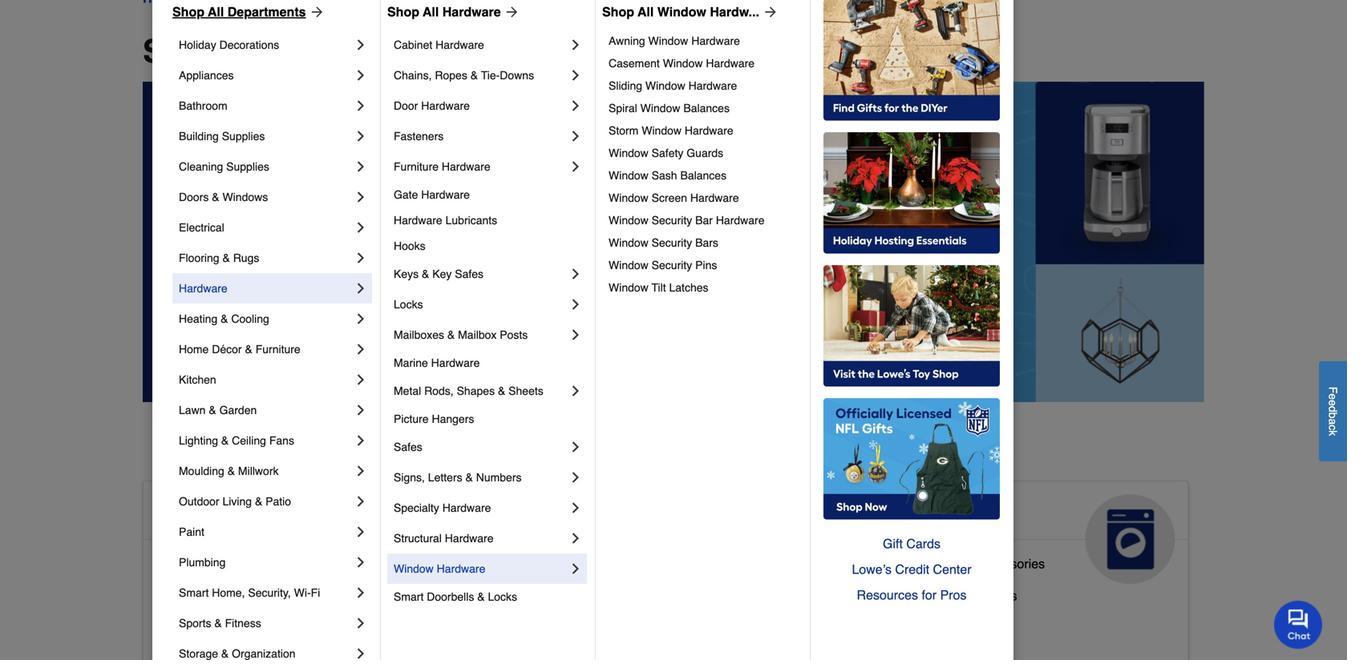 Task type: locate. For each thing, give the bounding box(es) containing it.
arrow right image inside shop all departments link
[[306, 4, 325, 20]]

shop for shop all departments
[[172, 4, 205, 19]]

bar
[[695, 214, 713, 227]]

bars
[[695, 237, 719, 249]]

hardware up hardware lubricants
[[421, 188, 470, 201]]

storm window hardware
[[609, 124, 734, 137]]

1 horizontal spatial smart
[[394, 591, 424, 604]]

shop all window hardw... link
[[602, 2, 779, 22]]

chevron right image for smart home, security, wi-fi
[[353, 585, 369, 602]]

f e e d b a c k
[[1327, 387, 1340, 436]]

living
[[223, 496, 252, 508]]

1 vertical spatial supplies
[[226, 160, 269, 173]]

1 arrow right image from the left
[[306, 4, 325, 20]]

1 vertical spatial bathroom
[[221, 557, 277, 572]]

marine hardware
[[394, 357, 480, 370]]

hardware inside "link"
[[394, 214, 442, 227]]

chevron right image for paint
[[353, 525, 369, 541]]

shop up holiday
[[172, 4, 205, 19]]

lowe's
[[852, 563, 892, 577]]

supplies up the windows
[[226, 160, 269, 173]]

2 vertical spatial home
[[267, 621, 301, 636]]

& right lawn
[[209, 404, 216, 417]]

security down window screen hardware
[[652, 214, 692, 227]]

smart
[[179, 587, 209, 600], [394, 591, 424, 604]]

window security pins
[[609, 259, 717, 272]]

home inside accessible home link
[[280, 501, 342, 527]]

hooks link
[[394, 233, 584, 259]]

supplies up cleaning supplies
[[222, 130, 265, 143]]

e up d
[[1327, 394, 1340, 400]]

plumbing
[[179, 557, 226, 569]]

hardware down the mailboxes & mailbox posts
[[431, 357, 480, 370]]

1 shop from the left
[[172, 4, 205, 19]]

chevron right image
[[353, 37, 369, 53], [568, 37, 584, 53], [568, 67, 584, 83], [353, 128, 369, 144], [568, 128, 584, 144], [353, 250, 369, 266], [568, 266, 584, 282], [353, 342, 369, 358], [353, 372, 369, 388], [353, 403, 369, 419], [353, 464, 369, 480], [568, 470, 584, 486], [353, 494, 369, 510], [568, 500, 584, 517], [353, 525, 369, 541], [353, 555, 369, 571], [353, 616, 369, 632], [353, 646, 369, 661]]

officially licensed n f l gifts. shop now. image
[[824, 399, 1000, 521]]

credit
[[895, 563, 930, 577]]

balances up storm window hardware link
[[684, 102, 730, 115]]

chevron right image
[[353, 67, 369, 83], [353, 98, 369, 114], [568, 98, 584, 114], [353, 159, 369, 175], [568, 159, 584, 175], [353, 189, 369, 205], [353, 220, 369, 236], [353, 281, 369, 297], [568, 297, 584, 313], [353, 311, 369, 327], [568, 327, 584, 343], [568, 383, 584, 399], [353, 433, 369, 449], [568, 440, 584, 456], [568, 531, 584, 547], [568, 561, 584, 577], [353, 585, 369, 602]]

1 vertical spatial home
[[280, 501, 342, 527]]

appliances link down decorations
[[179, 60, 353, 91]]

gate hardware link
[[394, 182, 584, 208]]

1 horizontal spatial appliances link
[[858, 482, 1188, 585]]

home inside accessible entry & home link
[[267, 621, 301, 636]]

chevron right image for specialty hardware
[[568, 500, 584, 517]]

chevron right image for lighting & ceiling fans
[[353, 433, 369, 449]]

& left ceiling
[[221, 435, 229, 448]]

moulding
[[179, 465, 224, 478]]

0 vertical spatial appliances link
[[179, 60, 353, 91]]

0 vertical spatial appliances
[[179, 69, 234, 82]]

wine
[[942, 589, 971, 604]]

& down window hardware link
[[477, 591, 485, 604]]

& down accessible bedroom link
[[214, 618, 222, 630]]

0 vertical spatial pet
[[617, 501, 652, 527]]

3 shop from the left
[[602, 4, 634, 19]]

window safety guards link
[[609, 142, 799, 164]]

1 vertical spatial security
[[652, 237, 692, 249]]

safes right key
[[455, 268, 484, 281]]

0 horizontal spatial furniture
[[256, 343, 301, 356]]

appliances up cards
[[871, 501, 991, 527]]

2 horizontal spatial furniture
[[636, 615, 687, 630]]

2 arrow right image from the left
[[760, 4, 779, 20]]

smart down window hardware
[[394, 591, 424, 604]]

supplies
[[222, 130, 265, 143], [226, 160, 269, 173], [571, 583, 620, 597]]

0 horizontal spatial arrow right image
[[306, 4, 325, 20]]

mailbox
[[458, 329, 497, 342]]

specialty hardware
[[394, 502, 491, 515]]

sliding window hardware
[[609, 79, 737, 92]]

shop inside shop all departments link
[[172, 4, 205, 19]]

all inside 'link'
[[423, 4, 439, 19]]

2 vertical spatial supplies
[[571, 583, 620, 597]]

security up window security pins
[[652, 237, 692, 249]]

holiday
[[179, 38, 216, 51]]

locks down window hardware link
[[488, 591, 517, 604]]

1 vertical spatial safes
[[394, 441, 423, 454]]

0 vertical spatial departments
[[228, 4, 306, 19]]

bathroom up smart home, security, wi-fi
[[221, 557, 277, 572]]

2 vertical spatial security
[[652, 259, 692, 272]]

picture
[[394, 413, 429, 426]]

2 accessible from the top
[[156, 557, 218, 572]]

supplies up 'houses,'
[[571, 583, 620, 597]]

outdoor living & patio
[[179, 496, 291, 508]]

0 horizontal spatial appliances
[[179, 69, 234, 82]]

smart up 'sports'
[[179, 587, 209, 600]]

security for bar
[[652, 214, 692, 227]]

1 horizontal spatial furniture
[[394, 160, 439, 173]]

1 vertical spatial balances
[[681, 169, 727, 182]]

window security bar hardware
[[609, 214, 765, 227]]

window up window security bars
[[609, 214, 649, 227]]

accessible bathroom
[[156, 557, 277, 572]]

bathroom up building at the left top
[[179, 99, 228, 112]]

1 horizontal spatial arrow right image
[[760, 4, 779, 20]]

lighting & ceiling fans link
[[179, 426, 353, 456]]

0 vertical spatial balances
[[684, 102, 730, 115]]

lighting & ceiling fans
[[179, 435, 294, 448]]

3 accessible from the top
[[156, 589, 218, 604]]

latches
[[669, 282, 709, 294]]

& left patio
[[255, 496, 263, 508]]

accessible for accessible bathroom
[[156, 557, 218, 572]]

0 vertical spatial furniture
[[394, 160, 439, 173]]

d
[[1327, 406, 1340, 413]]

1 horizontal spatial appliances
[[871, 501, 991, 527]]

tilt
[[652, 282, 666, 294]]

entry
[[221, 621, 251, 636]]

accessible home
[[156, 501, 342, 527]]

casement
[[609, 57, 660, 70]]

window up window security pins
[[609, 237, 649, 249]]

fasteners link
[[394, 121, 568, 152]]

appliances down holiday
[[179, 69, 234, 82]]

safes down picture
[[394, 441, 423, 454]]

smart home, security, wi-fi
[[179, 587, 320, 600]]

0 vertical spatial security
[[652, 214, 692, 227]]

bathroom inside "accessible bathroom" link
[[221, 557, 277, 572]]

window left tilt
[[609, 282, 649, 294]]

accessible for accessible home
[[156, 501, 274, 527]]

all up the awning at top left
[[638, 4, 654, 19]]

2 security from the top
[[652, 237, 692, 249]]

supplies for cleaning supplies
[[226, 160, 269, 173]]

shop up the awning at top left
[[602, 4, 634, 19]]

2 horizontal spatial shop
[[602, 4, 634, 19]]

0 vertical spatial home
[[179, 343, 209, 356]]

0 horizontal spatial pet
[[514, 615, 533, 630]]

window left screen
[[609, 192, 649, 205]]

1 horizontal spatial pet
[[617, 501, 652, 527]]

0 horizontal spatial safes
[[394, 441, 423, 454]]

cooling
[[231, 313, 269, 326]]

cabinet
[[394, 38, 433, 51]]

spiral window balances
[[609, 102, 730, 115]]

arrow right image
[[306, 4, 325, 20], [760, 4, 779, 20]]

heating & cooling link
[[179, 304, 353, 334]]

4 accessible from the top
[[156, 621, 218, 636]]

1 vertical spatial appliances
[[871, 501, 991, 527]]

arrow right image
[[501, 4, 520, 20]]

chevron right image for signs, letters & numbers
[[568, 470, 584, 486]]

door
[[394, 99, 418, 112]]

balances down window safety guards link
[[681, 169, 727, 182]]

hardware up sliding window hardware link
[[706, 57, 755, 70]]

1 horizontal spatial shop
[[387, 4, 419, 19]]

window
[[657, 4, 707, 19], [648, 34, 688, 47], [663, 57, 703, 70], [646, 79, 686, 92], [641, 102, 681, 115], [642, 124, 682, 137], [609, 147, 649, 160], [609, 169, 649, 182], [609, 192, 649, 205], [609, 214, 649, 227], [609, 237, 649, 249], [609, 259, 649, 272], [609, 282, 649, 294], [394, 563, 434, 576]]

departments up the holiday decorations 'link'
[[228, 4, 306, 19]]

all for shop all hardware
[[423, 4, 439, 19]]

1 vertical spatial departments
[[281, 33, 477, 70]]

signs,
[[394, 472, 425, 484]]

0 vertical spatial locks
[[394, 298, 423, 311]]

balances for window sash balances
[[681, 169, 727, 182]]

sheets
[[509, 385, 544, 398]]

hardware down casement window hardware link
[[689, 79, 737, 92]]

shop for shop all hardware
[[387, 4, 419, 19]]

appliances link
[[179, 60, 353, 91], [858, 482, 1188, 585]]

accessible for accessible entry & home
[[156, 621, 218, 636]]

specialty hardware link
[[394, 493, 568, 524]]

spiral
[[609, 102, 637, 115]]

rugs
[[233, 252, 259, 265]]

marine
[[394, 357, 428, 370]]

hardware up chains, ropes & tie-downs
[[436, 38, 484, 51]]

chevron right image for bathroom
[[353, 98, 369, 114]]

window sash balances
[[609, 169, 727, 182]]

locks down keys
[[394, 298, 423, 311]]

chat invite button image
[[1274, 601, 1323, 650]]

1 vertical spatial locks
[[488, 591, 517, 604]]

1 e from the top
[[1327, 394, 1340, 400]]

0 vertical spatial supplies
[[222, 130, 265, 143]]

fasteners
[[394, 130, 444, 143]]

3 security from the top
[[652, 259, 692, 272]]

kitchen link
[[179, 365, 353, 395]]

e up "b"
[[1327, 400, 1340, 406]]

chevron right image for hardware
[[353, 281, 369, 297]]

shop inside shop all window hardw... link
[[602, 4, 634, 19]]

chevron right image for keys & key safes
[[568, 266, 584, 282]]

all for shop all departments
[[208, 4, 224, 19]]

metal rods, shapes & sheets
[[394, 385, 544, 398]]

moulding & millwork
[[179, 465, 279, 478]]

center
[[933, 563, 972, 577]]

& left cooling
[[221, 313, 228, 326]]

smart doorbells & locks
[[394, 591, 517, 604]]

numbers
[[476, 472, 522, 484]]

all up 'holiday decorations' at left top
[[208, 4, 224, 19]]

1 accessible from the top
[[156, 501, 274, 527]]

hardware
[[443, 4, 501, 19], [692, 34, 740, 47], [436, 38, 484, 51], [706, 57, 755, 70], [689, 79, 737, 92], [421, 99, 470, 112], [685, 124, 734, 137], [442, 160, 491, 173], [421, 188, 470, 201], [691, 192, 739, 205], [394, 214, 442, 227], [716, 214, 765, 227], [179, 282, 228, 295], [431, 357, 480, 370], [442, 502, 491, 515], [445, 533, 494, 545], [437, 563, 486, 576]]

shop
[[172, 4, 205, 19], [387, 4, 419, 19], [602, 4, 634, 19]]

departments up door
[[281, 33, 477, 70]]

security down window security bars
[[652, 259, 692, 272]]

all up cabinet hardware
[[423, 4, 439, 19]]

chevron right image for cabinet hardware
[[568, 37, 584, 53]]

0 horizontal spatial shop
[[172, 4, 205, 19]]

window up window tilt latches
[[609, 259, 649, 272]]

arrow right image up awning window hardware link
[[760, 4, 779, 20]]

arrow right image up shop all departments
[[306, 4, 325, 20]]

window up spiral window balances
[[646, 79, 686, 92]]

0 horizontal spatial smart
[[179, 587, 209, 600]]

2 vertical spatial furniture
[[636, 615, 687, 630]]

hardware down ropes
[[421, 99, 470, 112]]

& left sheets
[[498, 385, 506, 398]]

lowe's credit center link
[[824, 557, 1000, 583]]

shop inside shop all hardware 'link'
[[387, 4, 419, 19]]

decorations
[[219, 38, 279, 51]]

0 vertical spatial safes
[[455, 268, 484, 281]]

1 security from the top
[[652, 214, 692, 227]]

hardware up the cabinet hardware link
[[443, 4, 501, 19]]

2 shop from the left
[[387, 4, 419, 19]]

& left pros
[[930, 589, 938, 604]]

chevron right image for chains, ropes & tie-downs
[[568, 67, 584, 83]]

furniture up gate
[[394, 160, 439, 173]]

arrow right image for shop all window hardw...
[[760, 4, 779, 20]]

window sash balances link
[[609, 164, 799, 187]]

departments inside shop all departments link
[[228, 4, 306, 19]]

garden
[[219, 404, 257, 417]]

mailboxes & mailbox posts
[[394, 329, 528, 342]]

all down shop all departments link on the left top of page
[[231, 33, 272, 70]]

appliances link up chillers
[[858, 482, 1188, 585]]

f
[[1327, 387, 1340, 394]]

arrow right image for shop all departments
[[306, 4, 325, 20]]

shop all window hardw...
[[602, 4, 760, 19]]

door hardware link
[[394, 91, 568, 121]]

supplies for livestock supplies
[[571, 583, 620, 597]]

smart for smart doorbells & locks
[[394, 591, 424, 604]]

furniture down "heating & cooling" link
[[256, 343, 301, 356]]

chevron right image for appliances
[[353, 67, 369, 83]]

& right animal
[[595, 501, 611, 527]]

structural hardware link
[[394, 524, 568, 554]]

arrow right image inside shop all window hardw... link
[[760, 4, 779, 20]]

hardware up casement window hardware link
[[692, 34, 740, 47]]

security for pins
[[652, 259, 692, 272]]

appliance
[[871, 557, 928, 572]]

accessible bedroom link
[[156, 585, 273, 618]]

1 vertical spatial appliances link
[[858, 482, 1188, 585]]

sports
[[179, 618, 211, 630]]

chevron right image for window hardware
[[568, 561, 584, 577]]

0 vertical spatial bathroom
[[179, 99, 228, 112]]

shop up cabinet in the top of the page
[[387, 4, 419, 19]]

sports & fitness link
[[179, 609, 353, 639]]

furniture right 'houses,'
[[636, 615, 687, 630]]

hardw...
[[710, 4, 760, 19]]

hardware up hooks
[[394, 214, 442, 227]]

smart home, security, wi-fi link
[[179, 578, 353, 609]]

livestock supplies link
[[514, 579, 620, 611]]



Task type: describe. For each thing, give the bounding box(es) containing it.
houses,
[[573, 615, 620, 630]]

pet inside animal & pet care
[[617, 501, 652, 527]]

picture hangers link
[[394, 407, 584, 432]]

all for shop all window hardw...
[[638, 4, 654, 19]]

chevron right image for cleaning supplies
[[353, 159, 369, 175]]

1 vertical spatial furniture
[[256, 343, 301, 356]]

signs, letters & numbers
[[394, 472, 522, 484]]

accessible home image
[[371, 495, 461, 585]]

hardware lubricants
[[394, 214, 497, 227]]

window security pins link
[[609, 254, 799, 277]]

holiday hosting essentials. image
[[824, 132, 1000, 254]]

for
[[922, 588, 937, 603]]

furniture hardware link
[[394, 152, 568, 182]]

& right the letters
[[466, 472, 473, 484]]

chevron right image for fasteners
[[568, 128, 584, 144]]

1 vertical spatial pet
[[514, 615, 533, 630]]

safes link
[[394, 432, 568, 463]]

casement window hardware link
[[609, 52, 799, 75]]

lowe's credit center
[[852, 563, 972, 577]]

kitchen
[[179, 374, 216, 387]]

chevron right image for safes
[[568, 440, 584, 456]]

window up storm window hardware
[[641, 102, 681, 115]]

holiday decorations link
[[179, 30, 353, 60]]

chevron right image for building supplies
[[353, 128, 369, 144]]

chevron right image for electrical
[[353, 220, 369, 236]]

chevron right image for furniture hardware
[[568, 159, 584, 175]]

home inside home décor & furniture link
[[179, 343, 209, 356]]

chevron right image for holiday decorations
[[353, 37, 369, 53]]

door hardware
[[394, 99, 470, 112]]

cards
[[907, 537, 941, 552]]

1 horizontal spatial locks
[[488, 591, 517, 604]]

departments for shop all departments
[[281, 33, 477, 70]]

& left tie-
[[471, 69, 478, 82]]

shop for shop all window hardw...
[[602, 4, 634, 19]]

accessories
[[976, 557, 1045, 572]]

& inside "link"
[[214, 618, 222, 630]]

chevron right image for structural hardware
[[568, 531, 584, 547]]

appliances image
[[1086, 495, 1176, 585]]

& right parts
[[965, 557, 973, 572]]

0 horizontal spatial locks
[[394, 298, 423, 311]]

hardware up guards
[[685, 124, 734, 137]]

chevron right image for locks
[[568, 297, 584, 313]]

window down structural
[[394, 563, 434, 576]]

structural hardware
[[394, 533, 494, 545]]

chevron right image for kitchen
[[353, 372, 369, 388]]

fans
[[269, 435, 294, 448]]

bathroom link
[[179, 91, 353, 121]]

sash
[[652, 169, 677, 182]]

all for shop all departments
[[231, 33, 272, 70]]

storm window hardware link
[[609, 120, 799, 142]]

metal rods, shapes & sheets link
[[394, 376, 568, 407]]

shop all departments
[[143, 33, 477, 70]]

mailboxes
[[394, 329, 444, 342]]

keys & key safes
[[394, 268, 484, 281]]

chevron right image for home décor & furniture
[[353, 342, 369, 358]]

hardware down fasteners link
[[442, 160, 491, 173]]

doors & windows link
[[179, 182, 353, 213]]

f e e d b a c k button
[[1319, 362, 1347, 462]]

beds,
[[537, 615, 569, 630]]

& right the doors
[[212, 191, 219, 204]]

heating
[[179, 313, 218, 326]]

chains, ropes & tie-downs
[[394, 69, 534, 82]]

chevron right image for lawn & garden
[[353, 403, 369, 419]]

livestock
[[514, 583, 567, 597]]

chevron right image for door hardware
[[568, 98, 584, 114]]

key
[[432, 268, 452, 281]]

hooks
[[394, 240, 426, 253]]

chevron right image for outdoor living & patio
[[353, 494, 369, 510]]

hardware down signs, letters & numbers
[[442, 502, 491, 515]]

hardware down specialty hardware link
[[445, 533, 494, 545]]

cabinet hardware
[[394, 38, 484, 51]]

cleaning
[[179, 160, 223, 173]]

window up awning window hardware
[[657, 4, 707, 19]]

resources
[[857, 588, 918, 603]]

find gifts for the diyer. image
[[824, 0, 1000, 121]]

hardware up bar on the right
[[691, 192, 739, 205]]

1 horizontal spatial safes
[[455, 268, 484, 281]]

window left sash
[[609, 169, 649, 182]]

sliding
[[609, 79, 642, 92]]

chillers
[[975, 589, 1017, 604]]

bathroom inside bathroom link
[[179, 99, 228, 112]]

chevron right image for doors & windows
[[353, 189, 369, 205]]

enjoy savings year-round. no matter what you're shopping for, find what you need at a great price. image
[[143, 82, 1205, 403]]

accessible entry & home
[[156, 621, 301, 636]]

window down awning window hardware
[[663, 57, 703, 70]]

window hardware
[[394, 563, 486, 576]]

gate
[[394, 188, 418, 201]]

shop
[[143, 33, 223, 70]]

resources for pros link
[[824, 583, 1000, 609]]

hardware down flooring
[[179, 282, 228, 295]]

shop all hardware link
[[387, 2, 520, 22]]

flooring & rugs link
[[179, 243, 353, 273]]

security for bars
[[652, 237, 692, 249]]

gift cards
[[883, 537, 941, 552]]

window screen hardware link
[[609, 187, 799, 209]]

outdoor
[[179, 496, 219, 508]]

keys & key safes link
[[394, 259, 568, 290]]

chevron right image for metal rods, shapes & sheets
[[568, 383, 584, 399]]

accessible for accessible bedroom
[[156, 589, 218, 604]]

accessible entry & home link
[[156, 618, 301, 650]]

animal & pet care link
[[501, 482, 831, 585]]

chevron right image for moulding & millwork
[[353, 464, 369, 480]]

& right the entry
[[255, 621, 263, 636]]

& left millwork
[[228, 465, 235, 478]]

home décor & furniture link
[[179, 334, 353, 365]]

chevron right image for flooring & rugs
[[353, 250, 369, 266]]

pros
[[940, 588, 967, 603]]

& left key
[[422, 268, 429, 281]]

& right 'houses,'
[[624, 615, 632, 630]]

locks link
[[394, 290, 568, 320]]

departments for shop all departments
[[228, 4, 306, 19]]

gift
[[883, 537, 903, 552]]

décor
[[212, 343, 242, 356]]

animal & pet care
[[514, 501, 652, 553]]

accessible bathroom link
[[156, 553, 277, 585]]

posts
[[500, 329, 528, 342]]

chevron right image for mailboxes & mailbox posts
[[568, 327, 584, 343]]

& right décor
[[245, 343, 252, 356]]

& inside animal & pet care
[[595, 501, 611, 527]]

0 horizontal spatial appliances link
[[179, 60, 353, 91]]

hardware link
[[179, 273, 353, 304]]

chevron right image for plumbing
[[353, 555, 369, 571]]

ceiling
[[232, 435, 266, 448]]

balances for spiral window balances
[[684, 102, 730, 115]]

doors
[[179, 191, 209, 204]]

specialty
[[394, 502, 439, 515]]

smart doorbells & locks link
[[394, 585, 584, 610]]

window security bars link
[[609, 232, 799, 254]]

chevron right image for sports & fitness
[[353, 616, 369, 632]]

window up window safety guards
[[642, 124, 682, 137]]

smart for smart home, security, wi-fi
[[179, 587, 209, 600]]

hardware up "smart doorbells & locks"
[[437, 563, 486, 576]]

& left mailbox
[[447, 329, 455, 342]]

lawn & garden
[[179, 404, 257, 417]]

2 e from the top
[[1327, 400, 1340, 406]]

window down storm
[[609, 147, 649, 160]]

chains, ropes & tie-downs link
[[394, 60, 568, 91]]

pet beds, houses, & furniture link
[[514, 611, 687, 643]]

doors & windows
[[179, 191, 268, 204]]

rods,
[[424, 385, 454, 398]]

electrical
[[179, 221, 224, 234]]

hardware inside 'link'
[[443, 4, 501, 19]]

hardware right bar on the right
[[716, 214, 765, 227]]

lawn & garden link
[[179, 395, 353, 426]]

window security bar hardware link
[[609, 209, 799, 232]]

flooring & rugs
[[179, 252, 259, 265]]

visit the lowe's toy shop. image
[[824, 265, 1000, 387]]

window up the casement window hardware
[[648, 34, 688, 47]]

animal & pet care image
[[728, 495, 818, 585]]

structural
[[394, 533, 442, 545]]

storm
[[609, 124, 639, 137]]

chevron right image for heating & cooling
[[353, 311, 369, 327]]

patio
[[266, 496, 291, 508]]

supplies for building supplies
[[222, 130, 265, 143]]

& left rugs
[[223, 252, 230, 265]]

windows
[[223, 191, 268, 204]]



Task type: vqa. For each thing, say whether or not it's contained in the screenshot.
May
no



